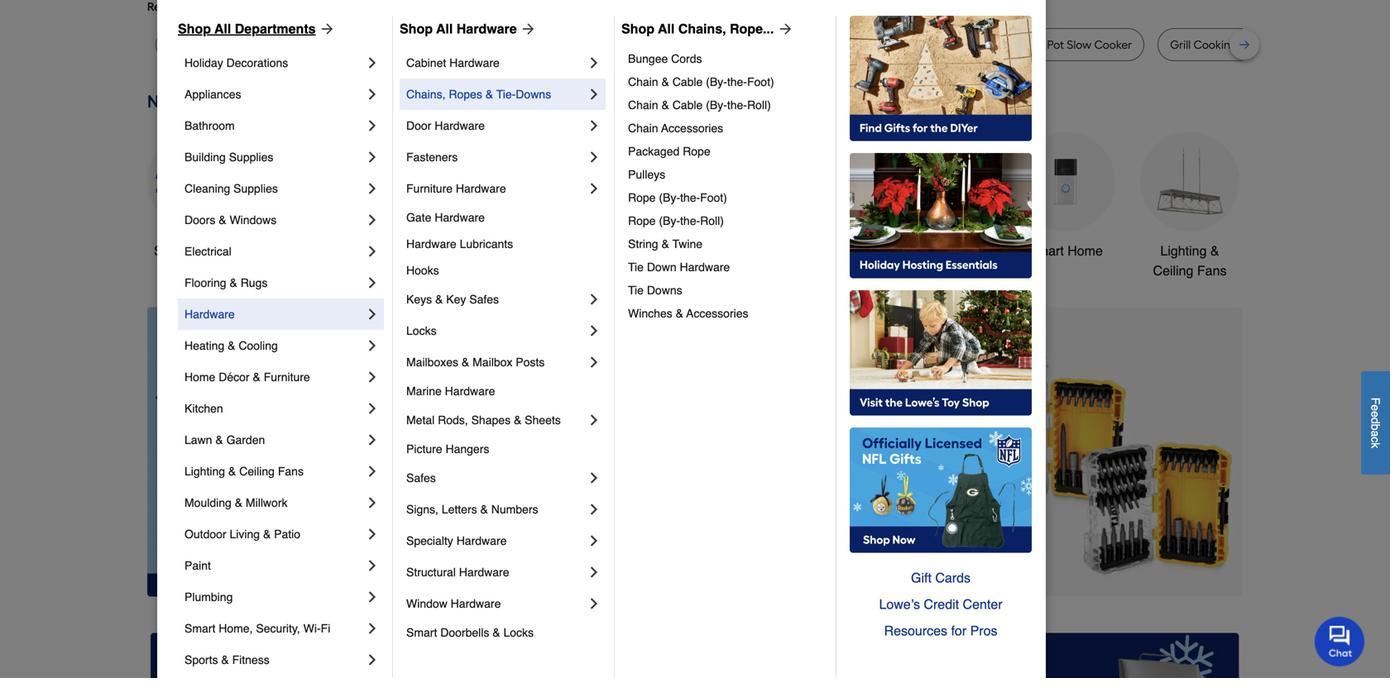 Task type: describe. For each thing, give the bounding box(es) containing it.
2 e from the top
[[1369, 411, 1383, 418]]

1 horizontal spatial safes
[[470, 293, 499, 306]]

(by- down bungee cords link
[[706, 75, 727, 89]]

chain for chain & cable (by-the-roll)
[[628, 98, 658, 112]]

kitchen for kitchen
[[185, 402, 223, 415]]

center
[[963, 597, 1003, 612]]

new deals every day during 25 days of deals image
[[147, 88, 1243, 116]]

mailboxes & mailbox posts
[[406, 356, 545, 369]]

up to 30 percent off select grills and accessories. image
[[894, 633, 1240, 679]]

keys & key safes
[[406, 293, 499, 306]]

lowe's credit center
[[879, 597, 1003, 612]]

bungee cords
[[628, 52, 702, 65]]

outdoor living & patio
[[185, 528, 301, 541]]

chevron right image for fasteners
[[586, 149, 603, 166]]

shop all hardware
[[400, 21, 517, 36]]

visit the lowe's toy shop. image
[[850, 291, 1032, 416]]

hardware up cabinet hardware link on the left
[[457, 21, 517, 36]]

credit
[[924, 597, 959, 612]]

1 vertical spatial downs
[[647, 284, 683, 297]]

building supplies link
[[185, 142, 364, 173]]

the- inside chain & cable (by-the-foot) link
[[727, 75, 747, 89]]

chevron right image for cleaning supplies
[[364, 180, 381, 197]]

hardware up smart doorbells & locks
[[451, 598, 501, 611]]

chevron right image for kitchen
[[364, 401, 381, 417]]

1 horizontal spatial furniture
[[406, 182, 453, 195]]

pot for crock pot cooking pot
[[798, 38, 815, 52]]

chevron right image for flooring & rugs
[[364, 275, 381, 291]]

shop all chains, rope... link
[[622, 19, 794, 39]]

chevron right image for specialty hardware
[[586, 533, 603, 550]]

posts
[[516, 356, 545, 369]]

all for chains,
[[658, 21, 675, 36]]

warming
[[1285, 38, 1334, 52]]

pot for instant pot
[[959, 38, 976, 52]]

triple slow cooker
[[360, 38, 457, 52]]

0 horizontal spatial roll)
[[700, 214, 724, 228]]

k
[[1369, 443, 1383, 449]]

get up to 2 free select tools or batteries when you buy 1 with select purchases. image
[[151, 633, 496, 679]]

hardware inside 'link'
[[680, 261, 730, 274]]

(by- down chain & cable (by-the-foot) link
[[706, 98, 727, 112]]

sports
[[185, 654, 218, 667]]

building
[[185, 151, 226, 164]]

smart doorbells & locks link
[[406, 620, 603, 646]]

the- inside rope (by-the-roll) link
[[680, 214, 700, 228]]

pot for crock pot slow cooker
[[1047, 38, 1064, 52]]

smart home link
[[1016, 132, 1116, 261]]

hooks link
[[406, 257, 603, 284]]

winches & accessories link
[[628, 302, 824, 325]]

paint link
[[185, 550, 364, 582]]

chain accessories link
[[628, 117, 824, 140]]

chevron right image for appliances
[[364, 86, 381, 103]]

rods,
[[438, 414, 468, 427]]

crock pot slow cooker
[[1014, 38, 1132, 52]]

wi-
[[303, 622, 321, 636]]

0 vertical spatial accessories
[[661, 122, 724, 135]]

metal rods, shapes & sheets
[[406, 414, 561, 427]]

officially licensed n f l gifts. shop now. image
[[850, 428, 1032, 554]]

departments
[[235, 21, 316, 36]]

hardware up chains, ropes & tie-downs
[[450, 56, 500, 70]]

chevron right image for outdoor living & patio
[[364, 526, 381, 543]]

chevron right image for safes
[[586, 470, 603, 487]]

tie down hardware link
[[628, 256, 824, 279]]

chevron right image for signs, letters & numbers
[[586, 502, 603, 518]]

sports & fitness link
[[185, 645, 364, 676]]

electrical link
[[185, 236, 364, 267]]

kitchen faucets
[[646, 243, 741, 259]]

chevron right image for lighting & ceiling fans
[[364, 464, 381, 480]]

moulding & millwork
[[185, 497, 288, 510]]

heating & cooling
[[185, 339, 278, 353]]

(by- up rope (by-the-roll)
[[659, 191, 680, 204]]

furniture hardware link
[[406, 173, 586, 204]]

smart for smart doorbells & locks
[[406, 627, 437, 640]]

rope for rope (by-the-foot)
[[628, 191, 656, 204]]

supplies for building supplies
[[229, 151, 273, 164]]

chain & cable (by-the-foot) link
[[628, 70, 824, 94]]

ceiling inside lighting & ceiling fans
[[1153, 263, 1194, 278]]

fi
[[321, 622, 331, 636]]

up to 50 percent off select tools and accessories. image
[[441, 307, 1243, 597]]

hardware down signs, letters & numbers
[[457, 535, 507, 548]]

gift
[[911, 571, 932, 586]]

hardware up the hardware lubricants
[[435, 211, 485, 224]]

shapes
[[471, 414, 511, 427]]

moulding
[[185, 497, 232, 510]]

0 horizontal spatial lighting & ceiling fans
[[185, 465, 304, 478]]

structural hardware
[[406, 566, 509, 579]]

signs, letters & numbers
[[406, 503, 538, 516]]

crock for crock pot slow cooker
[[1014, 38, 1045, 52]]

gate hardware
[[406, 211, 485, 224]]

up to 35 percent off select small appliances. image
[[523, 633, 868, 679]]

0 horizontal spatial home
[[185, 371, 215, 384]]

microwave
[[495, 38, 552, 52]]

structural hardware link
[[406, 557, 586, 588]]

hardware up hooks
[[406, 238, 457, 251]]

& inside "outdoor tools & equipment"
[[856, 243, 865, 259]]

1 vertical spatial lighting & ceiling fans link
[[185, 456, 364, 488]]

all for deals
[[188, 243, 203, 259]]

2 cooking from the left
[[1194, 38, 1238, 52]]

hangers
[[446, 443, 489, 456]]

chevron right image for electrical
[[364, 243, 381, 260]]

pros
[[971, 624, 998, 639]]

doorbells
[[441, 627, 489, 640]]

lighting inside lighting & ceiling fans
[[1161, 243, 1207, 259]]

chevron right image for window hardware
[[586, 596, 603, 612]]

cabinet hardware
[[406, 56, 500, 70]]

all for departments
[[214, 21, 231, 36]]

shop these last-minute gifts. $99 or less. quantities are limited and won't last. image
[[147, 307, 415, 597]]

holiday decorations
[[185, 56, 288, 70]]

chevron right image for building supplies
[[364, 149, 381, 166]]

1 cooker from the left
[[419, 38, 457, 52]]

keys
[[406, 293, 432, 306]]

bungee cords link
[[628, 47, 824, 70]]

millwork
[[246, 497, 288, 510]]

1 vertical spatial furniture
[[264, 371, 310, 384]]

safes link
[[406, 463, 586, 494]]

scroll to item #2 image
[[797, 567, 837, 574]]

deals
[[206, 243, 240, 259]]

for
[[951, 624, 967, 639]]

metal
[[406, 414, 435, 427]]

home décor & furniture link
[[185, 362, 364, 393]]

tools inside tools link
[[430, 243, 461, 259]]

down
[[647, 261, 677, 274]]

window hardware link
[[406, 588, 586, 620]]

chevron right image for sports & fitness
[[364, 652, 381, 669]]

chevron right image for cabinet hardware
[[586, 55, 603, 71]]

hardware down mailboxes & mailbox posts
[[445, 385, 495, 398]]

resources for pros
[[884, 624, 998, 639]]

winches & accessories
[[628, 307, 749, 320]]

rope (by-the-foot)
[[628, 191, 727, 204]]

lowe's
[[879, 597, 920, 612]]

holiday hosting essentials. image
[[850, 153, 1032, 279]]

& inside 'link'
[[228, 339, 235, 353]]

cooling
[[239, 339, 278, 353]]

door hardware link
[[406, 110, 586, 142]]

kitchen for kitchen faucets
[[646, 243, 690, 259]]

gate hardware link
[[406, 204, 603, 231]]

chain & cable (by-the-roll) link
[[628, 94, 824, 117]]

safes inside 'link'
[[406, 472, 436, 485]]

heating
[[185, 339, 225, 353]]

chevron right image for structural hardware
[[586, 564, 603, 581]]

tools link
[[396, 132, 495, 261]]

recommended searches for you heading
[[147, 0, 1243, 15]]

hardware link
[[185, 299, 364, 330]]

1 vertical spatial locks
[[504, 627, 534, 640]]

d
[[1369, 418, 1383, 424]]

rope for rope (by-the-roll)
[[628, 214, 656, 228]]

grate
[[1241, 38, 1271, 52]]

rugs
[[241, 276, 268, 290]]

tie-
[[496, 88, 516, 101]]

metal rods, shapes & sheets link
[[406, 405, 586, 436]]

tie for tie down hardware
[[628, 261, 644, 274]]

instant pot
[[920, 38, 976, 52]]

electrical
[[185, 245, 232, 258]]

1 vertical spatial ceiling
[[239, 465, 275, 478]]

chain & cable (by-the-foot)
[[628, 75, 774, 89]]

shop for shop all hardware
[[400, 21, 433, 36]]

cabinet
[[406, 56, 446, 70]]

marine
[[406, 385, 442, 398]]

0 horizontal spatial foot)
[[700, 191, 727, 204]]

holiday decorations link
[[185, 47, 364, 79]]

chevron right image for bathroom
[[364, 118, 381, 134]]

cords
[[671, 52, 702, 65]]

smart home
[[1029, 243, 1103, 259]]

supplies for cleaning supplies
[[234, 182, 278, 195]]



Task type: locate. For each thing, give the bounding box(es) containing it.
chains, ropes & tie-downs
[[406, 88, 551, 101]]

fans inside lighting & ceiling fans
[[1198, 263, 1227, 278]]

0 horizontal spatial furniture
[[264, 371, 310, 384]]

1 horizontal spatial home
[[1068, 243, 1103, 259]]

outdoor up the 'equipment'
[[770, 243, 818, 259]]

2 pot from the left
[[864, 38, 882, 52]]

arrow right image for shop all chains, rope...
[[774, 21, 794, 37]]

chains, down recommended searches for you heading
[[678, 21, 726, 36]]

plumbing link
[[185, 582, 364, 613]]

rope up string
[[628, 214, 656, 228]]

flooring & rugs link
[[185, 267, 364, 299]]

0 horizontal spatial shop
[[178, 21, 211, 36]]

chevron right image for locks
[[586, 323, 603, 339]]

arrow right image inside 'shop all hardware' link
[[517, 21, 537, 37]]

1 horizontal spatial arrow right image
[[1213, 452, 1229, 469]]

0 vertical spatial roll)
[[747, 98, 771, 112]]

tools up the 'equipment'
[[822, 243, 853, 259]]

the- up rope (by-the-roll)
[[680, 191, 700, 204]]

rope down chain accessories
[[683, 145, 711, 158]]

shop all deals link
[[147, 132, 247, 261]]

lawn & garden link
[[185, 425, 364, 456]]

0 vertical spatial cable
[[673, 75, 703, 89]]

chevron right image for lawn & garden
[[364, 432, 381, 449]]

packaged rope link
[[628, 140, 824, 163]]

bathroom link
[[185, 110, 364, 142], [892, 132, 992, 261]]

0 vertical spatial tie
[[628, 261, 644, 274]]

shop all departments
[[178, 21, 316, 36]]

0 horizontal spatial cooking
[[818, 38, 862, 52]]

safes down picture on the bottom left of the page
[[406, 472, 436, 485]]

1 horizontal spatial arrow right image
[[774, 21, 794, 37]]

0 horizontal spatial tools
[[430, 243, 461, 259]]

1 vertical spatial outdoor
[[185, 528, 226, 541]]

0 horizontal spatial lighting
[[185, 465, 225, 478]]

moulding & millwork link
[[185, 488, 364, 519]]

chevron right image for door hardware
[[586, 118, 603, 134]]

chevron right image for keys & key safes
[[586, 291, 603, 308]]

mailboxes
[[406, 356, 459, 369]]

outdoor living & patio link
[[185, 519, 364, 550]]

2 arrow right image from the left
[[774, 21, 794, 37]]

tie down string
[[628, 261, 644, 274]]

0 vertical spatial locks
[[406, 324, 437, 338]]

0 vertical spatial ceiling
[[1153, 263, 1194, 278]]

tie for tie downs
[[628, 284, 644, 297]]

0 vertical spatial arrow right image
[[316, 21, 336, 37]]

the- inside rope (by-the-foot) link
[[680, 191, 700, 204]]

f e e d b a c k button
[[1362, 372, 1391, 475]]

1 vertical spatial arrow right image
[[1213, 452, 1229, 469]]

arrow left image
[[455, 452, 472, 469]]

chevron right image for heating & cooling
[[364, 338, 381, 354]]

1 horizontal spatial foot)
[[747, 75, 774, 89]]

0 vertical spatial chain
[[628, 75, 658, 89]]

1 horizontal spatial chains,
[[678, 21, 726, 36]]

security,
[[256, 622, 300, 636]]

tools up hooks
[[430, 243, 461, 259]]

2 vertical spatial chain
[[628, 122, 658, 135]]

1 tools from the left
[[430, 243, 461, 259]]

0 vertical spatial foot)
[[747, 75, 774, 89]]

supplies
[[229, 151, 273, 164], [234, 182, 278, 195]]

hardware down specialty hardware link
[[459, 566, 509, 579]]

doors & windows link
[[185, 204, 364, 236]]

tie inside 'link'
[[628, 261, 644, 274]]

living
[[230, 528, 260, 541]]

chain accessories
[[628, 122, 724, 135]]

chevron right image for moulding & millwork
[[364, 495, 381, 512]]

2 tie from the top
[[628, 284, 644, 297]]

3 pot from the left
[[959, 38, 976, 52]]

chevron right image for metal rods, shapes & sheets
[[586, 412, 603, 429]]

garden
[[226, 434, 265, 447]]

1 horizontal spatial roll)
[[747, 98, 771, 112]]

instant
[[920, 38, 956, 52]]

arrow right image
[[517, 21, 537, 37], [774, 21, 794, 37]]

1 vertical spatial tie
[[628, 284, 644, 297]]

2 chain from the top
[[628, 98, 658, 112]]

1 horizontal spatial cooking
[[1194, 38, 1238, 52]]

1 horizontal spatial downs
[[647, 284, 683, 297]]

1 horizontal spatial slow
[[1067, 38, 1092, 52]]

roll) up the "string & twine" link at the top of page
[[700, 214, 724, 228]]

1 horizontal spatial shop
[[400, 21, 433, 36]]

scroll to item #5 image
[[920, 567, 960, 574]]

1 pot from the left
[[798, 38, 815, 52]]

signs, letters & numbers link
[[406, 494, 586, 526]]

1 vertical spatial chains,
[[406, 88, 446, 101]]

pulleys link
[[628, 163, 824, 186]]

rope
[[683, 145, 711, 158], [628, 191, 656, 204], [628, 214, 656, 228]]

roll) down chain & cable (by-the-foot) link
[[747, 98, 771, 112]]

triple
[[360, 38, 389, 52]]

1 cooking from the left
[[818, 38, 862, 52]]

doors
[[185, 214, 215, 227]]

chevron right image for smart home, security, wi-fi
[[364, 621, 381, 637]]

1 tie from the top
[[628, 261, 644, 274]]

2 vertical spatial rope
[[628, 214, 656, 228]]

shop up holiday
[[178, 21, 211, 36]]

1 shop from the left
[[178, 21, 211, 36]]

0 horizontal spatial lighting & ceiling fans link
[[185, 456, 364, 488]]

key
[[446, 293, 466, 306]]

e up b on the bottom
[[1369, 411, 1383, 418]]

0 vertical spatial rope
[[683, 145, 711, 158]]

flooring
[[185, 276, 226, 290]]

lighting & ceiling fans link
[[1141, 132, 1240, 281], [185, 456, 364, 488]]

smart doorbells & locks
[[406, 627, 534, 640]]

arrow right image up 'crock pot cooking pot'
[[774, 21, 794, 37]]

1 cable from the top
[[673, 75, 703, 89]]

shop up triple slow cooker
[[400, 21, 433, 36]]

downs down cabinet hardware link on the left
[[516, 88, 551, 101]]

1 horizontal spatial crock
[[1014, 38, 1045, 52]]

find gifts for the diyer. image
[[850, 16, 1032, 142]]

crock down rope...
[[764, 38, 795, 52]]

2 crock from the left
[[1014, 38, 1045, 52]]

e up d
[[1369, 405, 1383, 411]]

0 horizontal spatial slow
[[392, 38, 416, 52]]

decorations
[[226, 56, 288, 70]]

arrow right image inside shop all chains, rope... link
[[774, 21, 794, 37]]

3 shop from the left
[[622, 21, 655, 36]]

1 slow from the left
[[392, 38, 416, 52]]

specialty hardware link
[[406, 526, 586, 557]]

all right shop
[[188, 243, 203, 259]]

specialty hardware
[[406, 535, 507, 548]]

chain up packaged
[[628, 122, 658, 135]]

numbers
[[491, 503, 538, 516]]

0 vertical spatial home
[[1068, 243, 1103, 259]]

gift cards link
[[850, 565, 1032, 592]]

0 horizontal spatial kitchen
[[185, 402, 223, 415]]

hardware down flooring
[[185, 308, 235, 321]]

keys & key safes link
[[406, 284, 586, 315]]

1 crock from the left
[[764, 38, 795, 52]]

smart
[[1029, 243, 1064, 259], [185, 622, 215, 636], [406, 627, 437, 640]]

cooker up 'cabinet' on the left top
[[419, 38, 457, 52]]

slow
[[392, 38, 416, 52], [1067, 38, 1092, 52]]

outdoor inside "outdoor tools & equipment"
[[770, 243, 818, 259]]

chevron right image for doors & windows
[[364, 212, 381, 228]]

home décor & furniture
[[185, 371, 310, 384]]

grill
[[1171, 38, 1191, 52]]

cable for foot)
[[673, 75, 703, 89]]

chain for chain accessories
[[628, 122, 658, 135]]

chains, down 'cabinet' on the left top
[[406, 88, 446, 101]]

0 vertical spatial downs
[[516, 88, 551, 101]]

ropes
[[449, 88, 482, 101]]

1 vertical spatial rope
[[628, 191, 656, 204]]

fitness
[[232, 654, 270, 667]]

foot) up chain & cable (by-the-roll) link
[[747, 75, 774, 89]]

chains, ropes & tie-downs link
[[406, 79, 586, 110]]

outdoor for outdoor living & patio
[[185, 528, 226, 541]]

0 horizontal spatial arrow right image
[[316, 21, 336, 37]]

0 vertical spatial bathroom
[[185, 119, 235, 132]]

cable down cords
[[673, 75, 703, 89]]

letters
[[442, 503, 477, 516]]

chevron right image for holiday decorations
[[364, 55, 381, 71]]

downs down down
[[647, 284, 683, 297]]

1 vertical spatial fans
[[278, 465, 304, 478]]

1 horizontal spatial smart
[[406, 627, 437, 640]]

supplies up "windows"
[[234, 182, 278, 195]]

mailbox
[[473, 356, 513, 369]]

f
[[1369, 398, 1383, 405]]

1 vertical spatial lighting & ceiling fans
[[185, 465, 304, 478]]

pot
[[798, 38, 815, 52], [864, 38, 882, 52], [959, 38, 976, 52], [1047, 38, 1064, 52]]

1 horizontal spatial cooker
[[1095, 38, 1132, 52]]

chain down bungee at the left of page
[[628, 75, 658, 89]]

e
[[1369, 405, 1383, 411], [1369, 411, 1383, 418]]

2 slow from the left
[[1067, 38, 1092, 52]]

downs
[[516, 88, 551, 101], [647, 284, 683, 297]]

the- inside chain & cable (by-the-roll) link
[[727, 98, 747, 112]]

chevron right image for paint
[[364, 558, 381, 574]]

1 horizontal spatial locks
[[504, 627, 534, 640]]

1 horizontal spatial outdoor
[[770, 243, 818, 259]]

chevron right image for chains, ropes & tie-downs
[[586, 86, 603, 103]]

cable for roll)
[[673, 98, 703, 112]]

furniture down heating & cooling 'link'
[[264, 371, 310, 384]]

furniture hardware
[[406, 182, 506, 195]]

signs,
[[406, 503, 439, 516]]

outdoor for outdoor tools & equipment
[[770, 243, 818, 259]]

accessories down tie downs link
[[686, 307, 749, 320]]

1 vertical spatial lighting
[[185, 465, 225, 478]]

locks down the 'window hardware' link
[[504, 627, 534, 640]]

1 horizontal spatial lighting
[[1161, 243, 1207, 259]]

foot) up rope (by-the-roll) link
[[700, 191, 727, 204]]

gift cards
[[911, 571, 971, 586]]

rope (by-the-roll)
[[628, 214, 724, 228]]

heating & cooling link
[[185, 330, 364, 362]]

1 vertical spatial foot)
[[700, 191, 727, 204]]

2 horizontal spatial smart
[[1029, 243, 1064, 259]]

0 horizontal spatial arrow right image
[[517, 21, 537, 37]]

the-
[[727, 75, 747, 89], [727, 98, 747, 112], [680, 191, 700, 204], [680, 214, 700, 228]]

crock for crock pot cooking pot
[[764, 38, 795, 52]]

f e e d b a c k
[[1369, 398, 1383, 449]]

1 vertical spatial safes
[[406, 472, 436, 485]]

0 vertical spatial lighting & ceiling fans link
[[1141, 132, 1240, 281]]

hardware down fasteners link
[[456, 182, 506, 195]]

1 horizontal spatial lighting & ceiling fans
[[1153, 243, 1227, 278]]

0 vertical spatial kitchen
[[646, 243, 690, 259]]

accessories down "chain & cable (by-the-roll)"
[[661, 122, 724, 135]]

2 horizontal spatial shop
[[622, 21, 655, 36]]

resources for pros link
[[850, 618, 1032, 645]]

0 horizontal spatial locks
[[406, 324, 437, 338]]

countertop
[[555, 38, 616, 52]]

chat invite button image
[[1315, 617, 1366, 667]]

all up bungee cords in the top of the page
[[658, 21, 675, 36]]

1 horizontal spatial lighting & ceiling fans link
[[1141, 132, 1240, 281]]

smart home, security, wi-fi link
[[185, 613, 364, 645]]

1 horizontal spatial kitchen
[[646, 243, 690, 259]]

downs inside "link"
[[516, 88, 551, 101]]

scroll to item #4 image
[[880, 567, 920, 574]]

0 vertical spatial supplies
[[229, 151, 273, 164]]

window hardware
[[406, 598, 501, 611]]

1 vertical spatial accessories
[[686, 307, 749, 320]]

&
[[1274, 38, 1282, 52], [662, 75, 669, 89], [486, 88, 493, 101], [662, 98, 669, 112], [219, 214, 226, 227], [662, 238, 669, 251], [856, 243, 865, 259], [1211, 243, 1220, 259], [230, 276, 237, 290], [435, 293, 443, 306], [676, 307, 684, 320], [228, 339, 235, 353], [462, 356, 470, 369], [253, 371, 261, 384], [514, 414, 522, 427], [215, 434, 223, 447], [228, 465, 236, 478], [235, 497, 243, 510], [480, 503, 488, 516], [263, 528, 271, 541], [493, 627, 500, 640], [221, 654, 229, 667]]

chevron right image for plumbing
[[364, 589, 381, 606]]

rope...
[[730, 21, 774, 36]]

0 horizontal spatial ceiling
[[239, 465, 275, 478]]

kitchen up down
[[646, 243, 690, 259]]

0 horizontal spatial smart
[[185, 622, 215, 636]]

0 horizontal spatial crock
[[764, 38, 795, 52]]

string & twine link
[[628, 233, 824, 256]]

outdoor tools & equipment link
[[768, 132, 867, 281]]

2 cooker from the left
[[1095, 38, 1132, 52]]

0 vertical spatial safes
[[470, 293, 499, 306]]

1 vertical spatial bathroom
[[913, 243, 971, 259]]

all for hardware
[[436, 21, 453, 36]]

chain up chain accessories
[[628, 98, 658, 112]]

chevron right image
[[364, 55, 381, 71], [586, 118, 603, 134], [364, 149, 381, 166], [364, 180, 381, 197], [586, 180, 603, 197], [364, 243, 381, 260], [364, 275, 381, 291], [364, 306, 381, 323], [364, 338, 381, 354], [586, 354, 603, 371], [364, 401, 381, 417], [364, 495, 381, 512], [586, 502, 603, 518], [586, 564, 603, 581], [364, 621, 381, 637]]

structural
[[406, 566, 456, 579]]

safes right key
[[470, 293, 499, 306]]

shop up bungee at the left of page
[[622, 21, 655, 36]]

ceiling
[[1153, 263, 1194, 278], [239, 465, 275, 478]]

the- down bungee cords link
[[727, 75, 747, 89]]

1 vertical spatial supplies
[[234, 182, 278, 195]]

accessories
[[661, 122, 724, 135], [686, 307, 749, 320]]

sheets
[[525, 414, 561, 427]]

locks down the keys
[[406, 324, 437, 338]]

furniture up the gate
[[406, 182, 453, 195]]

2 cable from the top
[[673, 98, 703, 112]]

crock pot cooking pot
[[764, 38, 882, 52]]

the- up twine
[[680, 214, 700, 228]]

0 horizontal spatial fans
[[278, 465, 304, 478]]

shop
[[178, 21, 211, 36], [400, 21, 433, 36], [622, 21, 655, 36]]

2 tools from the left
[[822, 243, 853, 259]]

arrow right image up microwave
[[517, 21, 537, 37]]

0 horizontal spatial bathroom link
[[185, 110, 364, 142]]

kitchen up lawn
[[185, 402, 223, 415]]

tools
[[430, 243, 461, 259], [822, 243, 853, 259]]

a
[[1369, 431, 1383, 437]]

cards
[[936, 571, 971, 586]]

arrow right image for shop all hardware
[[517, 21, 537, 37]]

2 shop from the left
[[400, 21, 433, 36]]

shop for shop all departments
[[178, 21, 211, 36]]

0 horizontal spatial outdoor
[[185, 528, 226, 541]]

hardware down the ropes
[[435, 119, 485, 132]]

0 vertical spatial chains,
[[678, 21, 726, 36]]

0 horizontal spatial safes
[[406, 472, 436, 485]]

4 pot from the left
[[1047, 38, 1064, 52]]

0 vertical spatial fans
[[1198, 263, 1227, 278]]

0 horizontal spatial bathroom
[[185, 119, 235, 132]]

shop for shop all chains, rope...
[[622, 21, 655, 36]]

all up holiday decorations
[[214, 21, 231, 36]]

1 vertical spatial cable
[[673, 98, 703, 112]]

0 horizontal spatial cooker
[[419, 38, 457, 52]]

0 vertical spatial furniture
[[406, 182, 453, 195]]

1 vertical spatial home
[[185, 371, 215, 384]]

0 vertical spatial lighting
[[1161, 243, 1207, 259]]

outdoor down moulding
[[185, 528, 226, 541]]

smart for smart home, security, wi-fi
[[185, 622, 215, 636]]

the- up chain accessories link
[[727, 98, 747, 112]]

tools inside "outdoor tools & equipment"
[[822, 243, 853, 259]]

chevron right image
[[586, 55, 603, 71], [364, 86, 381, 103], [586, 86, 603, 103], [364, 118, 381, 134], [586, 149, 603, 166], [364, 212, 381, 228], [586, 291, 603, 308], [586, 323, 603, 339], [364, 369, 381, 386], [586, 412, 603, 429], [364, 432, 381, 449], [364, 464, 381, 480], [586, 470, 603, 487], [364, 526, 381, 543], [586, 533, 603, 550], [364, 558, 381, 574], [364, 589, 381, 606], [586, 596, 603, 612], [364, 652, 381, 669]]

cable up chain accessories
[[673, 98, 703, 112]]

cooking
[[818, 38, 862, 52], [1194, 38, 1238, 52]]

1 chain from the top
[[628, 75, 658, 89]]

picture hangers link
[[406, 436, 603, 463]]

0 vertical spatial lighting & ceiling fans
[[1153, 243, 1227, 278]]

tie downs link
[[628, 279, 824, 302]]

tie up winches
[[628, 284, 644, 297]]

crock right instant pot
[[1014, 38, 1045, 52]]

chevron right image for furniture hardware
[[586, 180, 603, 197]]

rope down 'pulleys'
[[628, 191, 656, 204]]

chains, inside "link"
[[406, 88, 446, 101]]

1 arrow right image from the left
[[517, 21, 537, 37]]

1 horizontal spatial tools
[[822, 243, 853, 259]]

1 horizontal spatial ceiling
[[1153, 263, 1194, 278]]

flooring & rugs
[[185, 276, 268, 290]]

0 vertical spatial outdoor
[[770, 243, 818, 259]]

smart for smart home
[[1029, 243, 1064, 259]]

1 horizontal spatial bathroom link
[[892, 132, 992, 261]]

chevron right image for hardware
[[364, 306, 381, 323]]

arrow right image
[[316, 21, 336, 37], [1213, 452, 1229, 469]]

chevron right image for mailboxes & mailbox posts
[[586, 354, 603, 371]]

1 vertical spatial kitchen
[[185, 402, 223, 415]]

3 chain from the top
[[628, 122, 658, 135]]

supplies up cleaning supplies
[[229, 151, 273, 164]]

0 horizontal spatial downs
[[516, 88, 551, 101]]

0 horizontal spatial chains,
[[406, 88, 446, 101]]

1 horizontal spatial fans
[[1198, 263, 1227, 278]]

chevron right image for home décor & furniture
[[364, 369, 381, 386]]

cooker left grill
[[1095, 38, 1132, 52]]

(by- up string & twine
[[659, 214, 680, 228]]

1 e from the top
[[1369, 405, 1383, 411]]

arrow right image inside shop all departments link
[[316, 21, 336, 37]]

chain for chain & cable (by-the-foot)
[[628, 75, 658, 89]]

hardware down kitchen faucets
[[680, 261, 730, 274]]

rope (by-the-roll) link
[[628, 209, 824, 233]]

all up cabinet hardware
[[436, 21, 453, 36]]

1 horizontal spatial bathroom
[[913, 243, 971, 259]]

plumbing
[[185, 591, 233, 604]]

packaged
[[628, 145, 680, 158]]



Task type: vqa. For each thing, say whether or not it's contained in the screenshot.
READY
no



